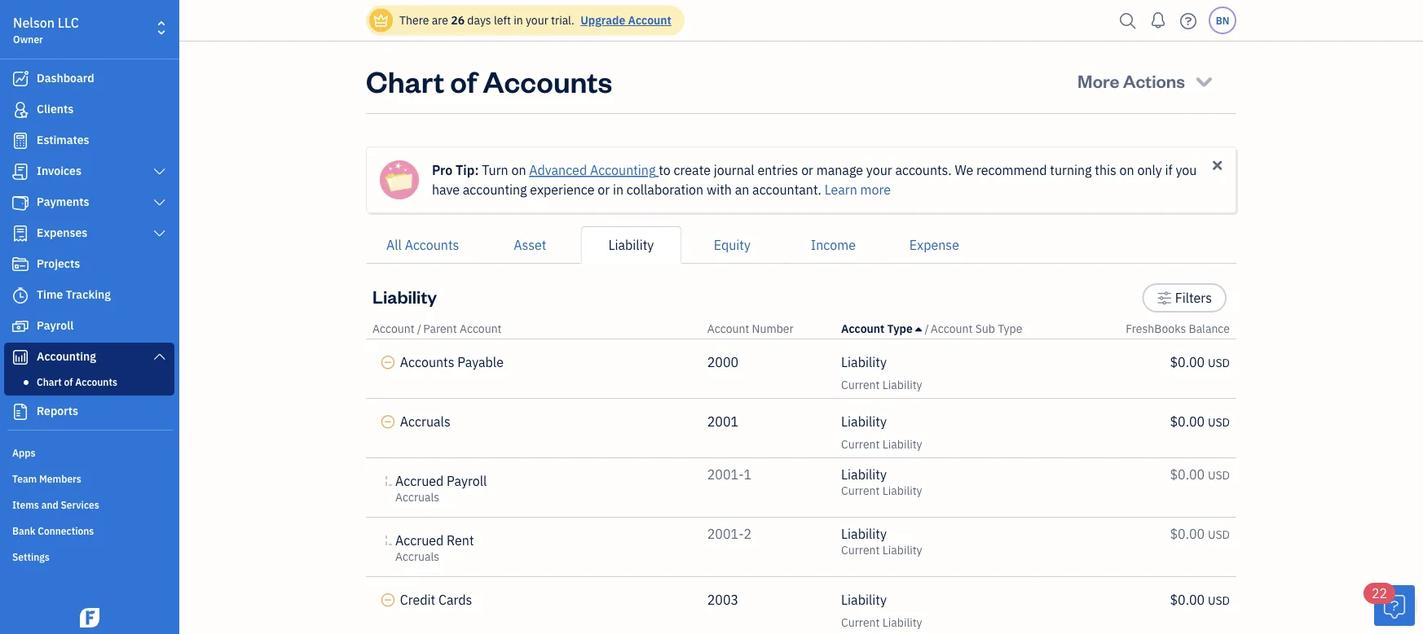 Task type: describe. For each thing, give the bounding box(es) containing it.
apps link
[[4, 440, 174, 465]]

account type button
[[841, 322, 922, 337]]

2
[[744, 526, 752, 543]]

chart of accounts inside main 'element'
[[37, 376, 117, 389]]

resource center badge image
[[1374, 586, 1415, 627]]

there
[[399, 13, 429, 28]]

cards
[[438, 592, 472, 609]]

accounts.
[[895, 162, 952, 179]]

bn button
[[1209, 7, 1237, 34]]

have
[[432, 181, 460, 198]]

chart of accounts link
[[7, 373, 171, 392]]

to
[[659, 162, 671, 179]]

nelson llc owner
[[13, 14, 79, 46]]

accrued payroll accruals
[[395, 473, 487, 505]]

liability button
[[581, 227, 682, 264]]

time tracking
[[37, 287, 111, 302]]

an
[[735, 181, 749, 198]]

settings
[[12, 551, 50, 564]]

more
[[860, 181, 891, 198]]

$0.00 for 2003
[[1170, 592, 1205, 609]]

this
[[1095, 162, 1117, 179]]

22 button
[[1364, 584, 1415, 627]]

accrued rent accruals
[[395, 533, 474, 565]]

dashboard link
[[4, 64, 174, 94]]

time
[[37, 287, 63, 302]]

account right upgrade at left
[[628, 13, 671, 28]]

2000
[[707, 354, 739, 371]]

services
[[61, 499, 99, 512]]

apps
[[12, 447, 35, 460]]

1 horizontal spatial or
[[801, 162, 813, 179]]

asset button
[[480, 227, 581, 264]]

accounts down account / parent account
[[400, 354, 454, 371]]

chevron large down image for accounting
[[152, 350, 167, 364]]

chevron large down image for expenses
[[152, 227, 167, 240]]

accounting inside main 'element'
[[37, 349, 96, 364]]

account for account type
[[841, 322, 885, 337]]

advanced
[[529, 162, 587, 179]]

income
[[811, 237, 856, 254]]

accounts inside chart of accounts link
[[75, 376, 117, 389]]

caretup image
[[915, 323, 922, 336]]

parent
[[423, 322, 457, 337]]

chevron large down image for payments
[[152, 196, 167, 209]]

$0.00 for 2001-2
[[1170, 526, 1205, 543]]

usd for 2003
[[1208, 594, 1230, 609]]

$0.00 usd for 2003
[[1170, 592, 1230, 609]]

usd for 2001
[[1208, 415, 1230, 430]]

2001-2
[[707, 526, 752, 543]]

timer image
[[11, 288, 30, 304]]

team
[[12, 473, 37, 486]]

items and services
[[12, 499, 99, 512]]

manage
[[817, 162, 863, 179]]

on inside 'to create journal entries or manage your accounts. we recommend turning this on only if  you have accounting experience or in collaboration with an accountant.'
[[1120, 162, 1134, 179]]

0 vertical spatial in
[[514, 13, 523, 28]]

tracking
[[66, 287, 111, 302]]

pro tip: turn on advanced accounting
[[432, 162, 656, 179]]

$0.00 for 2001-1
[[1170, 467, 1205, 484]]

estimates
[[37, 132, 89, 148]]

credit
[[400, 592, 435, 609]]

expenses
[[37, 225, 87, 240]]

and
[[41, 499, 58, 512]]

team members link
[[4, 466, 174, 491]]

client image
[[11, 102, 30, 118]]

upgrade account link
[[577, 13, 671, 28]]

asset
[[514, 237, 546, 254]]

reports
[[37, 404, 78, 419]]

income button
[[783, 227, 884, 264]]

settings link
[[4, 544, 174, 569]]

account type
[[841, 322, 913, 337]]

0 vertical spatial chart of accounts
[[366, 61, 612, 100]]

members
[[39, 473, 81, 486]]

22
[[1372, 586, 1387, 603]]

turning
[[1050, 162, 1092, 179]]

entries
[[758, 162, 798, 179]]

sub
[[975, 322, 995, 337]]

filters
[[1175, 290, 1212, 307]]

$0.00 for 2000
[[1170, 354, 1205, 371]]

estimates link
[[4, 126, 174, 156]]

2001- for 2
[[707, 526, 744, 543]]

current for 2001-2
[[841, 543, 880, 558]]

only
[[1137, 162, 1162, 179]]

1 type from the left
[[887, 322, 913, 337]]

dashboard
[[37, 71, 94, 86]]

payments
[[37, 194, 89, 209]]

more
[[1078, 69, 1119, 92]]

accrued for accrued payroll
[[395, 473, 444, 490]]

accounting
[[463, 181, 527, 198]]

payable
[[457, 354, 504, 371]]

26
[[451, 13, 465, 28]]

all
[[386, 237, 402, 254]]

liability current liability for 2001-2
[[841, 526, 922, 558]]

usd for 2000
[[1208, 356, 1230, 371]]

2 / from the left
[[925, 322, 929, 337]]

dashboard image
[[11, 71, 30, 87]]

account for account / parent account
[[373, 322, 415, 337]]

2 type from the left
[[998, 322, 1022, 337]]

turn
[[482, 162, 508, 179]]

bank
[[12, 525, 35, 538]]

settings image
[[1157, 289, 1172, 308]]



Task type: locate. For each thing, give the bounding box(es) containing it.
or up accountant.
[[801, 162, 813, 179]]

1 vertical spatial chart
[[37, 376, 62, 389]]

1 vertical spatial chevron large down image
[[152, 227, 167, 240]]

accruals down accounts payable
[[400, 414, 451, 431]]

chevron large down image inside accounting link
[[152, 350, 167, 364]]

1 horizontal spatial of
[[450, 61, 477, 100]]

payments link
[[4, 188, 174, 218]]

type
[[887, 322, 913, 337], [998, 322, 1022, 337]]

bank connections
[[12, 525, 94, 538]]

accruals up accrued rent accruals
[[395, 490, 439, 505]]

to create journal entries or manage your accounts. we recommend turning this on only if  you have accounting experience or in collaboration with an accountant.
[[432, 162, 1197, 198]]

3 usd from the top
[[1208, 468, 1230, 483]]

items
[[12, 499, 39, 512]]

0 vertical spatial chevron large down image
[[152, 196, 167, 209]]

expense image
[[11, 226, 30, 242]]

projects link
[[4, 250, 174, 280]]

chevron large down image
[[152, 165, 167, 179]]

1 $0.00 from the top
[[1170, 354, 1205, 371]]

chevrondown image
[[1193, 69, 1215, 92]]

your
[[526, 13, 548, 28], [866, 162, 892, 179]]

chart of accounts down the "days"
[[366, 61, 612, 100]]

notifications image
[[1145, 4, 1171, 37]]

accounting link
[[4, 343, 174, 373]]

items and services link
[[4, 492, 174, 517]]

chart up 'reports'
[[37, 376, 62, 389]]

with
[[707, 181, 732, 198]]

2001- down 2001
[[707, 467, 744, 484]]

filters button
[[1142, 284, 1227, 313]]

1 vertical spatial of
[[64, 376, 73, 389]]

estimate image
[[11, 133, 30, 149]]

3 $0.00 usd from the top
[[1170, 467, 1230, 484]]

1 vertical spatial accruals
[[395, 490, 439, 505]]

of up 'reports'
[[64, 376, 73, 389]]

or
[[801, 162, 813, 179], [598, 181, 610, 198]]

chart down the there
[[366, 61, 444, 100]]

accounting left the to
[[590, 162, 656, 179]]

liability current liability for 2003
[[841, 592, 922, 631]]

of inside main 'element'
[[64, 376, 73, 389]]

clients link
[[4, 95, 174, 125]]

2001
[[707, 414, 739, 431]]

invoices
[[37, 163, 81, 179]]

1 chevron large down image from the top
[[152, 196, 167, 209]]

chevron large down image inside payments link
[[152, 196, 167, 209]]

in right left
[[514, 13, 523, 28]]

accountant.
[[752, 181, 822, 198]]

accounts down the there are 26 days left in your trial. upgrade account
[[483, 61, 612, 100]]

more actions
[[1078, 69, 1185, 92]]

expense button
[[884, 227, 985, 264]]

account right caretup image
[[931, 322, 973, 337]]

4 $0.00 usd from the top
[[1170, 526, 1230, 543]]

3 chevron large down image from the top
[[152, 350, 167, 364]]

collaboration
[[627, 181, 704, 198]]

projects
[[37, 256, 80, 271]]

chevron large down image
[[152, 196, 167, 209], [152, 227, 167, 240], [152, 350, 167, 364]]

2 on from the left
[[1120, 162, 1134, 179]]

1 2001- from the top
[[707, 467, 744, 484]]

5 current from the top
[[841, 616, 880, 631]]

bank connections link
[[4, 518, 174, 543]]

1 vertical spatial in
[[613, 181, 624, 198]]

1 vertical spatial chart of accounts
[[37, 376, 117, 389]]

4 current from the top
[[841, 543, 880, 558]]

accrued up accrued rent accruals
[[395, 473, 444, 490]]

1 vertical spatial accrued
[[395, 533, 444, 550]]

payroll down time
[[37, 318, 74, 333]]

5 $0.00 from the top
[[1170, 592, 1205, 609]]

2 accrued from the top
[[395, 533, 444, 550]]

1 vertical spatial accounting
[[37, 349, 96, 364]]

0 horizontal spatial type
[[887, 322, 913, 337]]

expense
[[909, 237, 959, 254]]

account left parent
[[373, 322, 415, 337]]

days
[[467, 13, 491, 28]]

3 liability current liability from the top
[[841, 467, 922, 499]]

0 horizontal spatial your
[[526, 13, 548, 28]]

1
[[744, 467, 752, 484]]

liability current liability for 2001-1
[[841, 467, 922, 499]]

0 horizontal spatial /
[[417, 322, 422, 337]]

chevron large down image inside expenses link
[[152, 227, 167, 240]]

invoice image
[[11, 164, 30, 180]]

payroll inside accrued payroll accruals
[[447, 473, 487, 490]]

2 vertical spatial chevron large down image
[[152, 350, 167, 364]]

4 $0.00 from the top
[[1170, 526, 1205, 543]]

credit cards
[[400, 592, 472, 609]]

1 / from the left
[[417, 322, 422, 337]]

$0.00 usd
[[1170, 354, 1230, 371], [1170, 414, 1230, 431], [1170, 467, 1230, 484], [1170, 526, 1230, 543], [1170, 592, 1230, 609]]

$0.00 usd for 2000
[[1170, 354, 1230, 371]]

on
[[511, 162, 526, 179], [1120, 162, 1134, 179]]

team members
[[12, 473, 81, 486]]

type left caretup image
[[887, 322, 913, 337]]

2 $0.00 from the top
[[1170, 414, 1205, 431]]

clients
[[37, 101, 74, 117]]

account sub type
[[931, 322, 1022, 337]]

payroll link
[[4, 312, 174, 342]]

reports link
[[4, 398, 174, 427]]

0 horizontal spatial payroll
[[37, 318, 74, 333]]

your left "trial."
[[526, 13, 548, 28]]

llc
[[58, 14, 79, 31]]

type right sub on the right of the page
[[998, 322, 1022, 337]]

freshbooks balance
[[1126, 322, 1230, 337]]

we
[[955, 162, 973, 179]]

payroll inside main 'element'
[[37, 318, 74, 333]]

1 horizontal spatial accounting
[[590, 162, 656, 179]]

journal
[[714, 162, 755, 179]]

accounts right "all"
[[405, 237, 459, 254]]

all accounts button
[[366, 227, 480, 264]]

1 horizontal spatial type
[[998, 322, 1022, 337]]

accrued for accrued rent
[[395, 533, 444, 550]]

all accounts
[[386, 237, 459, 254]]

report image
[[11, 404, 30, 421]]

close image
[[1210, 158, 1225, 173]]

liability current liability for 2000
[[841, 354, 922, 393]]

accounts payable
[[400, 354, 504, 371]]

4 usd from the top
[[1208, 528, 1230, 543]]

number
[[752, 322, 794, 337]]

0 vertical spatial of
[[450, 61, 477, 100]]

nelson
[[13, 14, 55, 31]]

2 liability current liability from the top
[[841, 414, 922, 452]]

3 $0.00 from the top
[[1170, 467, 1205, 484]]

2 2001- from the top
[[707, 526, 744, 543]]

accounting
[[590, 162, 656, 179], [37, 349, 96, 364]]

chart image
[[11, 350, 30, 366]]

3 current from the top
[[841, 484, 880, 499]]

go to help image
[[1175, 9, 1201, 33]]

5 usd from the top
[[1208, 594, 1230, 609]]

0 vertical spatial payroll
[[37, 318, 74, 333]]

current for 2000
[[841, 378, 880, 393]]

0 vertical spatial accruals
[[400, 414, 451, 431]]

0 vertical spatial accrued
[[395, 473, 444, 490]]

trial.
[[551, 13, 575, 28]]

1 horizontal spatial your
[[866, 162, 892, 179]]

1 horizontal spatial chart of accounts
[[366, 61, 612, 100]]

/ right caretup image
[[925, 322, 929, 337]]

$0.00 usd for 2001-1
[[1170, 467, 1230, 484]]

1 usd from the top
[[1208, 356, 1230, 371]]

1 current from the top
[[841, 378, 880, 393]]

1 vertical spatial payroll
[[447, 473, 487, 490]]

if
[[1165, 162, 1173, 179]]

$0.00 usd for 2001-2
[[1170, 526, 1230, 543]]

advanced accounting link
[[529, 162, 659, 179]]

2 $0.00 usd from the top
[[1170, 414, 1230, 431]]

$0.00
[[1170, 354, 1205, 371], [1170, 414, 1205, 431], [1170, 467, 1205, 484], [1170, 526, 1205, 543], [1170, 592, 1205, 609]]

1 vertical spatial your
[[866, 162, 892, 179]]

0 vertical spatial accounting
[[590, 162, 656, 179]]

accounting up chart of accounts link
[[37, 349, 96, 364]]

chart
[[366, 61, 444, 100], [37, 376, 62, 389]]

main element
[[0, 0, 220, 635]]

0 horizontal spatial in
[[514, 13, 523, 28]]

account left caretup image
[[841, 322, 885, 337]]

2001-1
[[707, 467, 752, 484]]

expenses link
[[4, 219, 174, 249]]

accrued inside accrued payroll accruals
[[395, 473, 444, 490]]

you
[[1176, 162, 1197, 179]]

2003
[[707, 592, 739, 609]]

of down 26
[[450, 61, 477, 100]]

chart inside chart of accounts link
[[37, 376, 62, 389]]

1 horizontal spatial in
[[613, 181, 624, 198]]

chart of accounts
[[366, 61, 612, 100], [37, 376, 117, 389]]

your for accounts.
[[866, 162, 892, 179]]

0 vertical spatial chart
[[366, 61, 444, 100]]

actions
[[1123, 69, 1185, 92]]

2 current from the top
[[841, 437, 880, 452]]

accruals inside accrued rent accruals
[[395, 550, 439, 565]]

account up 2000
[[707, 322, 749, 337]]

liability inside button
[[608, 237, 654, 254]]

account / parent account
[[373, 322, 502, 337]]

tip:
[[456, 162, 479, 179]]

left
[[494, 13, 511, 28]]

1 accrued from the top
[[395, 473, 444, 490]]

1 vertical spatial or
[[598, 181, 610, 198]]

create
[[674, 162, 711, 179]]

equity button
[[682, 227, 783, 264]]

experience
[[530, 181, 595, 198]]

4 liability current liability from the top
[[841, 526, 922, 558]]

1 liability current liability from the top
[[841, 354, 922, 393]]

account up payable
[[460, 322, 502, 337]]

1 horizontal spatial payroll
[[447, 473, 487, 490]]

usd for 2001-2
[[1208, 528, 1230, 543]]

0 vertical spatial 2001-
[[707, 467, 744, 484]]

in inside 'to create journal entries or manage your accounts. we recommend turning this on only if  you have accounting experience or in collaboration with an accountant.'
[[613, 181, 624, 198]]

account for account number
[[707, 322, 749, 337]]

2 chevron large down image from the top
[[152, 227, 167, 240]]

accrued inside accrued rent accruals
[[395, 533, 444, 550]]

5 liability current liability from the top
[[841, 592, 922, 631]]

crown image
[[373, 12, 390, 29]]

accrued
[[395, 473, 444, 490], [395, 533, 444, 550]]

1 $0.00 usd from the top
[[1170, 354, 1230, 371]]

accruals for rent
[[395, 550, 439, 565]]

1 horizontal spatial chart
[[366, 61, 444, 100]]

1 vertical spatial 2001-
[[707, 526, 744, 543]]

connections
[[38, 525, 94, 538]]

payment image
[[11, 195, 30, 211]]

accrued left rent
[[395, 533, 444, 550]]

invoices link
[[4, 157, 174, 187]]

accounts down accounting link
[[75, 376, 117, 389]]

your up more
[[866, 162, 892, 179]]

chart of accounts down accounting link
[[37, 376, 117, 389]]

owner
[[13, 33, 43, 46]]

learn more
[[825, 181, 891, 198]]

0 vertical spatial or
[[801, 162, 813, 179]]

current for 2001-1
[[841, 484, 880, 499]]

current for 2003
[[841, 616, 880, 631]]

on right turn
[[511, 162, 526, 179]]

your for trial.
[[526, 13, 548, 28]]

current for 2001
[[841, 437, 880, 452]]

accruals
[[400, 414, 451, 431], [395, 490, 439, 505], [395, 550, 439, 565]]

in down "advanced accounting" link
[[613, 181, 624, 198]]

there are 26 days left in your trial. upgrade account
[[399, 13, 671, 28]]

2001- for 1
[[707, 467, 744, 484]]

freshbooks image
[[77, 609, 103, 628]]

$0.00 for 2001
[[1170, 414, 1205, 431]]

account for account sub type
[[931, 322, 973, 337]]

bn
[[1216, 14, 1229, 27]]

/ left parent
[[417, 322, 422, 337]]

time tracking link
[[4, 281, 174, 311]]

2 vertical spatial accruals
[[395, 550, 439, 565]]

accruals up credit
[[395, 550, 439, 565]]

or down "advanced accounting" link
[[598, 181, 610, 198]]

accruals for payroll
[[395, 490, 439, 505]]

0 vertical spatial your
[[526, 13, 548, 28]]

balance
[[1189, 322, 1230, 337]]

payroll
[[37, 318, 74, 333], [447, 473, 487, 490]]

0 horizontal spatial on
[[511, 162, 526, 179]]

$0.00 usd for 2001
[[1170, 414, 1230, 431]]

usd for 2001-1
[[1208, 468, 1230, 483]]

0 horizontal spatial chart of accounts
[[37, 376, 117, 389]]

2001- down 2001-1
[[707, 526, 744, 543]]

1 horizontal spatial on
[[1120, 162, 1134, 179]]

your inside 'to create journal entries or manage your accounts. we recommend turning this on only if  you have accounting experience or in collaboration with an accountant.'
[[866, 162, 892, 179]]

accounts inside all accounts button
[[405, 237, 459, 254]]

payroll up rent
[[447, 473, 487, 490]]

0 horizontal spatial chart
[[37, 376, 62, 389]]

2 usd from the top
[[1208, 415, 1230, 430]]

liability current liability for 2001
[[841, 414, 922, 452]]

freshbooks
[[1126, 322, 1186, 337]]

0 horizontal spatial of
[[64, 376, 73, 389]]

1 horizontal spatial /
[[925, 322, 929, 337]]

learn more link
[[825, 181, 891, 198]]

money image
[[11, 319, 30, 335]]

current
[[841, 378, 880, 393], [841, 437, 880, 452], [841, 484, 880, 499], [841, 543, 880, 558], [841, 616, 880, 631]]

project image
[[11, 257, 30, 273]]

upgrade
[[580, 13, 625, 28]]

5 $0.00 usd from the top
[[1170, 592, 1230, 609]]

are
[[432, 13, 448, 28]]

search image
[[1115, 9, 1141, 33]]

1 on from the left
[[511, 162, 526, 179]]

accruals inside accrued payroll accruals
[[395, 490, 439, 505]]

on right this
[[1120, 162, 1134, 179]]

rent
[[447, 533, 474, 550]]

0 horizontal spatial or
[[598, 181, 610, 198]]

0 horizontal spatial accounting
[[37, 349, 96, 364]]

more actions button
[[1063, 61, 1230, 100]]



Task type: vqa. For each thing, say whether or not it's contained in the screenshot.
Actions
yes



